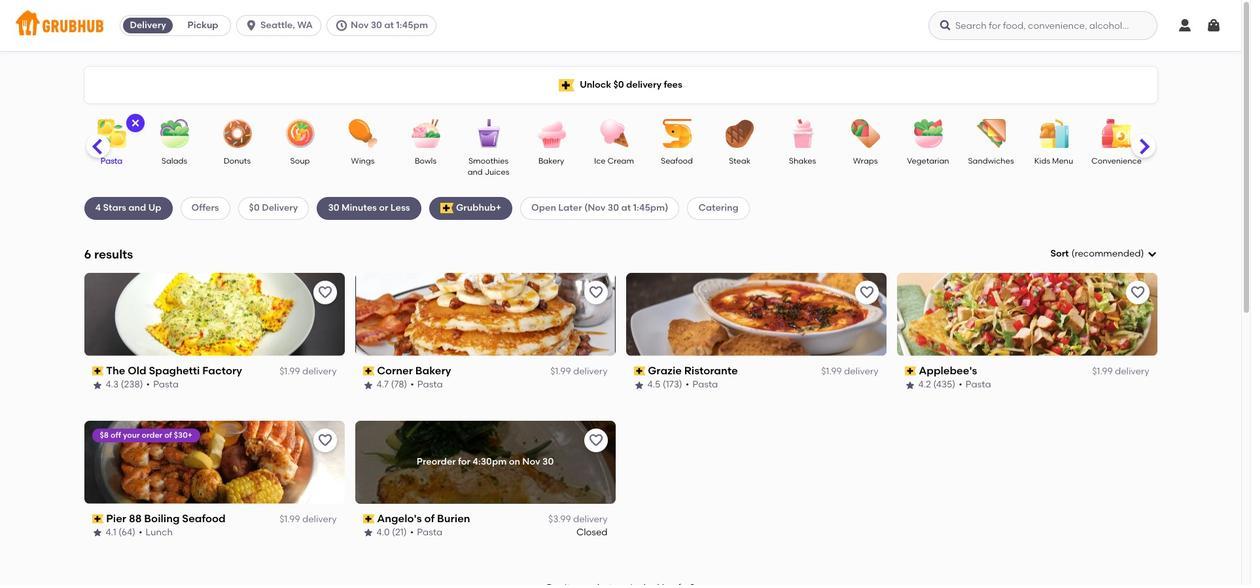 Task type: vqa. For each thing, say whether or not it's contained in the screenshot.
WINGS
yes



Task type: locate. For each thing, give the bounding box(es) containing it.
spaghetti
[[149, 364, 200, 377]]

Search for food, convenience, alcohol... search field
[[929, 11, 1158, 40]]

0 horizontal spatial seafood
[[182, 512, 226, 525]]

of left burien
[[424, 512, 435, 525]]

pasta down "the old spaghetti factory"
[[153, 379, 179, 390]]

subscription pass image left the pier
[[92, 514, 104, 524]]

$1.99 delivery for corner bakery
[[551, 366, 608, 377]]

pasta for the old spaghetti factory
[[153, 379, 179, 390]]

the
[[106, 364, 125, 377]]

1 vertical spatial nov
[[523, 456, 540, 467]]

smoothies and juices
[[468, 156, 509, 177]]

nov
[[351, 20, 369, 31], [523, 456, 540, 467]]

open later (nov 30 at 1:45pm)
[[532, 202, 669, 214]]

star icon image left the 4.0
[[363, 528, 373, 538]]

preorder
[[417, 456, 456, 467]]

results
[[94, 246, 133, 262]]

delivery for grazie ristorante
[[844, 366, 879, 377]]

0 horizontal spatial nov
[[351, 20, 369, 31]]

star icon image for grazie ristorante
[[634, 380, 644, 390]]

grubhub plus flag logo image
[[559, 79, 575, 91], [440, 203, 453, 214]]

• for applebee's
[[959, 379, 963, 390]]

ice cream image
[[591, 119, 637, 148]]

star icon image for pier 88 boiling seafood
[[92, 528, 102, 538]]

subscription pass image left the
[[92, 367, 104, 376]]

1 vertical spatial bakery
[[415, 364, 451, 377]]

0 vertical spatial delivery
[[130, 20, 166, 31]]

1 vertical spatial at
[[621, 202, 631, 214]]

grubhub+
[[456, 202, 501, 214]]

star icon image left 4.2
[[905, 380, 915, 390]]

nov 30 at 1:45pm
[[351, 20, 428, 31]]

wraps image
[[843, 119, 888, 148]]

bakery right corner
[[415, 364, 451, 377]]

delivery left pickup
[[130, 20, 166, 31]]

1 horizontal spatial nov
[[523, 456, 540, 467]]

delivery down soup
[[262, 202, 298, 214]]

pickup button
[[175, 15, 230, 36]]

• right (21) on the bottom of page
[[410, 527, 414, 538]]

or
[[379, 202, 388, 214]]

main navigation navigation
[[0, 0, 1242, 51]]

0 vertical spatial of
[[164, 430, 172, 440]]

• for pier 88 boiling seafood
[[139, 527, 142, 538]]

kids
[[1035, 156, 1051, 166]]

subscription pass image for angelo's of burien
[[363, 514, 374, 524]]

seafood right boiling
[[182, 512, 226, 525]]

88
[[129, 512, 142, 525]]

pasta down applebee's
[[966, 379, 991, 390]]

lunch
[[146, 527, 173, 538]]

4
[[95, 202, 101, 214]]

pasta
[[101, 156, 122, 166], [153, 379, 179, 390], [417, 379, 443, 390], [693, 379, 718, 390], [966, 379, 991, 390], [417, 527, 443, 538]]

0 vertical spatial $0
[[614, 79, 624, 90]]

ice cream
[[594, 156, 634, 166]]

4.7 (78)
[[377, 379, 407, 390]]

bowls
[[415, 156, 437, 166]]

$0 right offers
[[249, 202, 260, 214]]

$1.99 for corner bakery
[[551, 366, 571, 377]]

1 horizontal spatial seafood
[[661, 156, 693, 166]]

at
[[384, 20, 394, 31], [621, 202, 631, 214]]

juices
[[485, 168, 509, 177]]

$1.99 for applebee's
[[1092, 366, 1113, 377]]

$1.99
[[280, 366, 300, 377], [551, 366, 571, 377], [821, 366, 842, 377], [1092, 366, 1113, 377], [280, 514, 300, 525]]

4.0 (21)
[[377, 527, 407, 538]]

grubhub plus flag logo image left grubhub+
[[440, 203, 453, 214]]

angelo's of burien
[[377, 512, 470, 525]]

save this restaurant button for angelo's of burien
[[584, 428, 608, 452]]

star icon image
[[92, 380, 102, 390], [363, 380, 373, 390], [634, 380, 644, 390], [905, 380, 915, 390], [92, 528, 102, 538], [363, 528, 373, 538]]

$1.99 delivery for pier 88 boiling seafood
[[280, 514, 337, 525]]

seafood down seafood image
[[661, 156, 693, 166]]

1 horizontal spatial $0
[[614, 79, 624, 90]]

1 svg image from the left
[[245, 19, 258, 32]]

0 vertical spatial seafood
[[661, 156, 693, 166]]

delivery
[[130, 20, 166, 31], [262, 202, 298, 214]]

corner bakery logo image
[[355, 273, 616, 356]]

30 minutes or less
[[328, 202, 410, 214]]

closed
[[577, 527, 608, 538]]

delivery for the old spaghetti factory
[[302, 366, 337, 377]]

pasta down corner bakery
[[417, 379, 443, 390]]

30 left 1:45pm
[[371, 20, 382, 31]]

save this restaurant image for the old spaghetti factory
[[317, 285, 333, 300]]

• pasta down applebee's
[[959, 379, 991, 390]]

1 vertical spatial of
[[424, 512, 435, 525]]

0 vertical spatial and
[[468, 168, 483, 177]]

• right (78)
[[411, 379, 414, 390]]

save this restaurant image
[[317, 285, 333, 300], [588, 285, 604, 300], [859, 285, 875, 300], [317, 432, 333, 448], [588, 432, 604, 448]]

$0 right unlock
[[614, 79, 624, 90]]

0 vertical spatial at
[[384, 20, 394, 31]]

4.7
[[377, 379, 389, 390]]

30
[[371, 20, 382, 31], [328, 202, 339, 214], [608, 202, 619, 214], [543, 456, 554, 467]]

pasta down ristorante in the bottom right of the page
[[693, 379, 718, 390]]

save this restaurant image for grazie ristorante
[[859, 285, 875, 300]]

star icon image left 4.3
[[92, 380, 102, 390]]

• pasta down "the old spaghetti factory"
[[146, 379, 179, 390]]

ristorante
[[684, 364, 738, 377]]

1:45pm
[[396, 20, 428, 31]]

svg image inside field
[[1147, 249, 1157, 259]]

star icon image down subscription pass icon
[[634, 380, 644, 390]]

1 vertical spatial delivery
[[262, 202, 298, 214]]

$1.99 delivery for the old spaghetti factory
[[280, 366, 337, 377]]

steak image
[[717, 119, 763, 148]]

subscription pass image left angelo's at the bottom left of the page
[[363, 514, 374, 524]]

salads image
[[152, 119, 197, 148]]

• for the old spaghetti factory
[[146, 379, 150, 390]]

nov 30 at 1:45pm button
[[327, 15, 442, 36]]

grubhub plus flag logo image left unlock
[[559, 79, 575, 91]]

1 horizontal spatial delivery
[[262, 202, 298, 214]]

convenience
[[1092, 156, 1142, 166]]

0 vertical spatial nov
[[351, 20, 369, 31]]

1 vertical spatial $0
[[249, 202, 260, 214]]

• right (238)
[[146, 379, 150, 390]]

$1.99 delivery
[[280, 366, 337, 377], [551, 366, 608, 377], [821, 366, 879, 377], [1092, 366, 1150, 377], [280, 514, 337, 525]]

0 horizontal spatial delivery
[[130, 20, 166, 31]]

$8 off your order of $30+
[[100, 430, 192, 440]]

bowls image
[[403, 119, 449, 148]]

4:30pm
[[473, 456, 507, 467]]

• pasta
[[146, 379, 179, 390], [411, 379, 443, 390], [686, 379, 718, 390], [959, 379, 991, 390], [410, 527, 443, 538]]

order
[[142, 430, 162, 440]]

• lunch
[[139, 527, 173, 538]]

1 vertical spatial seafood
[[182, 512, 226, 525]]

$1.99 for the old spaghetti factory
[[280, 366, 300, 377]]

$30+
[[174, 430, 192, 440]]

0 horizontal spatial $0
[[249, 202, 260, 214]]

for
[[458, 456, 471, 467]]

at left 1:45pm
[[384, 20, 394, 31]]

0 horizontal spatial at
[[384, 20, 394, 31]]

0 horizontal spatial bakery
[[415, 364, 451, 377]]

star icon image left '4.1'
[[92, 528, 102, 538]]

nov left 1:45pm
[[351, 20, 369, 31]]

shakes
[[789, 156, 816, 166]]

star icon image left 4.7
[[363, 380, 373, 390]]

• pasta down corner bakery
[[411, 379, 443, 390]]

0 horizontal spatial svg image
[[245, 19, 258, 32]]

$1.99 delivery for applebee's
[[1092, 366, 1150, 377]]

fees
[[664, 79, 683, 90]]

subscription pass image for applebee's
[[905, 367, 916, 376]]

delivery for pier 88 boiling seafood
[[302, 514, 337, 525]]

• pasta for ristorante
[[686, 379, 718, 390]]

(238)
[[121, 379, 143, 390]]

• right "(64)"
[[139, 527, 142, 538]]

and left up
[[128, 202, 146, 214]]

• pasta down grazie ristorante at the right
[[686, 379, 718, 390]]

(64)
[[118, 527, 135, 538]]

pasta for corner bakery
[[417, 379, 443, 390]]

none field containing sort
[[1051, 247, 1157, 261]]

None field
[[1051, 247, 1157, 261]]

svg image inside nov 30 at 1:45pm button
[[335, 19, 348, 32]]

1 horizontal spatial and
[[468, 168, 483, 177]]

and
[[468, 168, 483, 177], [128, 202, 146, 214]]

the old spaghetti factory
[[106, 364, 242, 377]]

subscription pass image
[[92, 367, 104, 376], [363, 367, 374, 376], [905, 367, 916, 376], [92, 514, 104, 524], [363, 514, 374, 524]]

convenience image
[[1094, 119, 1140, 148]]

seattle,
[[261, 20, 295, 31]]

1 horizontal spatial at
[[621, 202, 631, 214]]

seattle, wa button
[[236, 15, 327, 36]]

6 results
[[84, 246, 133, 262]]

(173)
[[663, 379, 682, 390]]

nov right on
[[523, 456, 540, 467]]

1 horizontal spatial bakery
[[538, 156, 564, 166]]

bakery down bakery image
[[538, 156, 564, 166]]

1 horizontal spatial svg image
[[939, 19, 952, 32]]

at left 1:45pm)
[[621, 202, 631, 214]]

subscription pass image for the old spaghetti factory
[[92, 367, 104, 376]]

•
[[146, 379, 150, 390], [411, 379, 414, 390], [686, 379, 689, 390], [959, 379, 963, 390], [139, 527, 142, 538], [410, 527, 414, 538]]

delivery for applebee's
[[1115, 366, 1150, 377]]

svg image
[[245, 19, 258, 32], [939, 19, 952, 32]]

$3.99
[[549, 514, 571, 525]]

$8
[[100, 430, 109, 440]]

svg image inside seattle, wa button
[[245, 19, 258, 32]]

svg image
[[1177, 18, 1193, 33], [1206, 18, 1222, 33], [335, 19, 348, 32], [130, 118, 140, 128], [1147, 249, 1157, 259]]

donuts
[[224, 156, 251, 166]]

subscription pass image left applebee's
[[905, 367, 916, 376]]

delivery
[[626, 79, 662, 90], [302, 366, 337, 377], [573, 366, 608, 377], [844, 366, 879, 377], [1115, 366, 1150, 377], [302, 514, 337, 525], [573, 514, 608, 525]]

1 vertical spatial and
[[128, 202, 146, 214]]

(78)
[[391, 379, 407, 390]]

0 vertical spatial grubhub plus flag logo image
[[559, 79, 575, 91]]

0 horizontal spatial grubhub plus flag logo image
[[440, 203, 453, 214]]

subscription pass image left corner
[[363, 367, 374, 376]]

1 horizontal spatial grubhub plus flag logo image
[[559, 79, 575, 91]]

$1.99 delivery for grazie ristorante
[[821, 366, 879, 377]]

4.3
[[106, 379, 119, 390]]

• for grazie ristorante
[[686, 379, 689, 390]]

• right "(435)"
[[959, 379, 963, 390]]

1 vertical spatial grubhub plus flag logo image
[[440, 203, 453, 214]]

and down smoothies
[[468, 168, 483, 177]]

0 horizontal spatial of
[[164, 430, 172, 440]]

of left $30+
[[164, 430, 172, 440]]

unlock $0 delivery fees
[[580, 79, 683, 90]]

• right (173)
[[686, 379, 689, 390]]

corner bakery
[[377, 364, 451, 377]]



Task type: describe. For each thing, give the bounding box(es) containing it.
30 inside button
[[371, 20, 382, 31]]

star icon image for the old spaghetti factory
[[92, 380, 102, 390]]

soup
[[290, 156, 310, 166]]

up
[[148, 202, 161, 214]]

smoothies and juices image
[[466, 119, 511, 148]]

(nov
[[584, 202, 606, 214]]

off
[[111, 430, 121, 440]]

cream
[[608, 156, 634, 166]]

donuts image
[[214, 119, 260, 148]]

save this restaurant button for the old spaghetti factory
[[313, 281, 337, 304]]

pasta image
[[89, 119, 134, 148]]

open
[[532, 202, 556, 214]]

(
[[1072, 248, 1075, 259]]

$1.99 for pier 88 boiling seafood
[[280, 514, 300, 525]]

0 horizontal spatial and
[[128, 202, 146, 214]]

save this restaurant button for corner bakery
[[584, 281, 608, 304]]

$0 delivery
[[249, 202, 298, 214]]

• pasta for old
[[146, 379, 179, 390]]

minutes
[[342, 202, 377, 214]]

nov inside button
[[351, 20, 369, 31]]

• pasta down angelo's of burien
[[410, 527, 443, 538]]

shakes image
[[780, 119, 826, 148]]

subscription pass image for corner bakery
[[363, 367, 374, 376]]

$3.99 delivery
[[549, 514, 608, 525]]

save this restaurant image for angelo's of burien
[[588, 432, 604, 448]]

sort
[[1051, 248, 1069, 259]]

(435)
[[933, 379, 956, 390]]

and inside smoothies and juices
[[468, 168, 483, 177]]

sort ( recommended )
[[1051, 248, 1144, 259]]

grazie ristorante logo image
[[626, 273, 886, 356]]

catering
[[699, 202, 739, 214]]

4.3 (238)
[[106, 379, 143, 390]]

2 svg image from the left
[[939, 19, 952, 32]]

pasta for applebee's
[[966, 379, 991, 390]]

0 vertical spatial bakery
[[538, 156, 564, 166]]

(21)
[[392, 527, 407, 538]]

later
[[558, 202, 582, 214]]

)
[[1141, 248, 1144, 259]]

4.0
[[377, 527, 390, 538]]

save this restaurant button for grazie ristorante
[[855, 281, 879, 304]]

30 right the "(nov"
[[608, 202, 619, 214]]

steak
[[729, 156, 751, 166]]

pier 88 boiling seafood logo image
[[84, 421, 345, 504]]

less
[[391, 202, 410, 214]]

corner
[[377, 364, 413, 377]]

at inside button
[[384, 20, 394, 31]]

star icon image for corner bakery
[[363, 380, 373, 390]]

menu
[[1052, 156, 1073, 166]]

wa
[[297, 20, 313, 31]]

pickup
[[188, 20, 218, 31]]

delivery inside delivery button
[[130, 20, 166, 31]]

30 right on
[[543, 456, 554, 467]]

pasta down angelo's of burien
[[417, 527, 443, 538]]

save this restaurant image
[[1130, 285, 1146, 300]]

on
[[509, 456, 520, 467]]

ice
[[594, 156, 606, 166]]

offers
[[191, 202, 219, 214]]

soup image
[[277, 119, 323, 148]]

boiling
[[144, 512, 180, 525]]

1 horizontal spatial of
[[424, 512, 435, 525]]

sandwiches image
[[968, 119, 1014, 148]]

vegetarian image
[[905, 119, 951, 148]]

delivery for angelo's of burien
[[573, 514, 608, 525]]

burien
[[437, 512, 470, 525]]

grazie ristorante
[[648, 364, 738, 377]]

wings
[[351, 156, 375, 166]]

applebee's logo image
[[897, 273, 1157, 356]]

delivery for corner bakery
[[573, 366, 608, 377]]

smoothies
[[469, 156, 509, 166]]

grubhub plus flag logo image for grubhub+
[[440, 203, 453, 214]]

the old spaghetti factory logo image
[[84, 273, 345, 356]]

grazie
[[648, 364, 682, 377]]

salads
[[162, 156, 187, 166]]

• for corner bakery
[[411, 379, 414, 390]]

delivery button
[[120, 15, 175, 36]]

recommended
[[1075, 248, 1141, 259]]

grubhub plus flag logo image for unlock $0 delivery fees
[[559, 79, 575, 91]]

star icon image for applebee's
[[905, 380, 915, 390]]

4.2 (435)
[[919, 379, 956, 390]]

wings image
[[340, 119, 386, 148]]

4.1 (64)
[[106, 527, 135, 538]]

wraps
[[853, 156, 878, 166]]

save this restaurant button for applebee's
[[1126, 281, 1150, 304]]

angelo's
[[377, 512, 422, 525]]

applebee's
[[919, 364, 977, 377]]

save this restaurant image for corner bakery
[[588, 285, 604, 300]]

subscription pass image
[[634, 367, 645, 376]]

your
[[123, 430, 140, 440]]

unlock
[[580, 79, 611, 90]]

subscription pass image for pier 88 boiling seafood
[[92, 514, 104, 524]]

preorder for 4:30pm on nov 30
[[417, 456, 554, 467]]

factory
[[202, 364, 242, 377]]

seattle, wa
[[261, 20, 313, 31]]

4.5
[[648, 379, 661, 390]]

pier 88 boiling seafood
[[106, 512, 226, 525]]

• pasta for bakery
[[411, 379, 443, 390]]

4 stars and up
[[95, 202, 161, 214]]

old
[[128, 364, 146, 377]]

vegetarian
[[907, 156, 949, 166]]

seafood image
[[654, 119, 700, 148]]

4.1
[[106, 527, 116, 538]]

1:45pm)
[[633, 202, 669, 214]]

kids menu image
[[1031, 119, 1077, 148]]

pier
[[106, 512, 126, 525]]

6
[[84, 246, 91, 262]]

4.2
[[919, 379, 931, 390]]

kids menu
[[1035, 156, 1073, 166]]

stars
[[103, 202, 126, 214]]

pasta down pasta image
[[101, 156, 122, 166]]

bakery image
[[528, 119, 574, 148]]

30 left minutes
[[328, 202, 339, 214]]

pasta for grazie ristorante
[[693, 379, 718, 390]]

4.5 (173)
[[648, 379, 682, 390]]

$1.99 for grazie ristorante
[[821, 366, 842, 377]]



